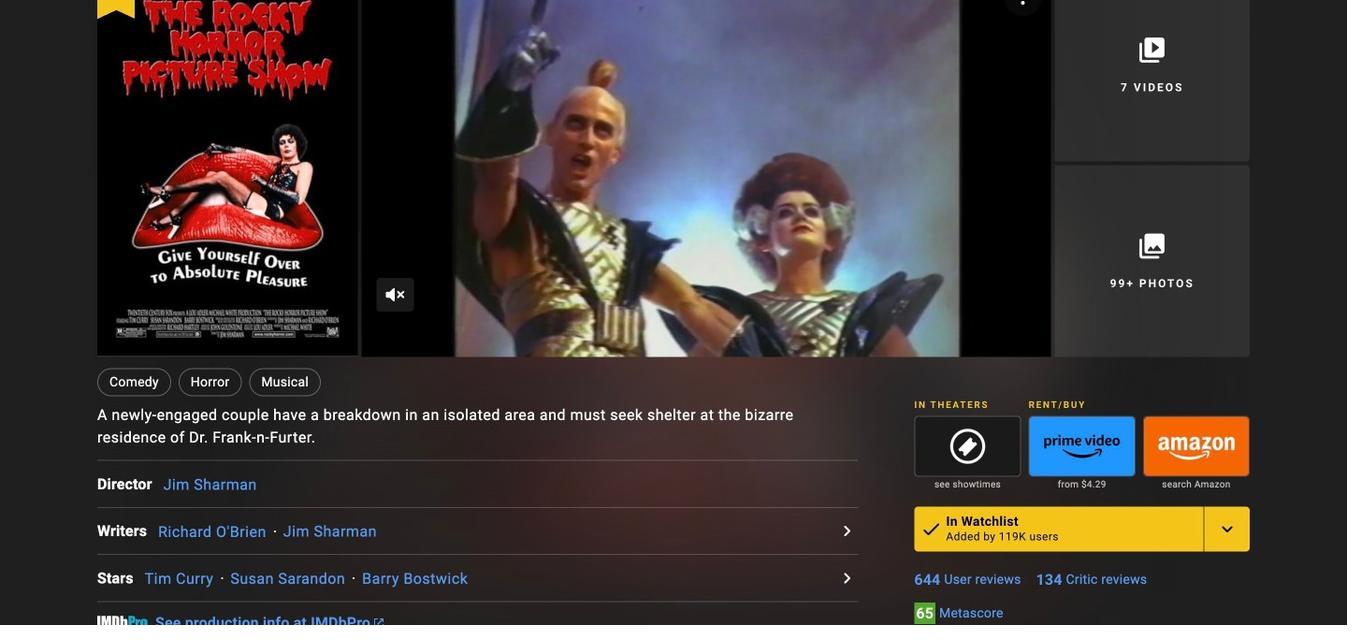 Task type: locate. For each thing, give the bounding box(es) containing it.
see full cast and crew image
[[836, 567, 858, 589]]

watch on prime video image
[[1030, 417, 1135, 476]]

done image
[[920, 518, 943, 540]]

group
[[97, 0, 358, 357], [361, 0, 1051, 357], [915, 416, 1022, 492], [915, 416, 1022, 477], [1029, 416, 1136, 492], [1029, 416, 1136, 477], [1143, 416, 1250, 492], [1143, 416, 1250, 477]]

see showtimes image
[[916, 417, 1021, 476]]

video player application
[[361, 0, 1051, 357]]

volume off image
[[384, 284, 406, 306]]



Task type: describe. For each thing, give the bounding box(es) containing it.
watch the rocky horror picture show element
[[361, 0, 1051, 357]]

tim curry in the rocky horror picture show (1975) image
[[97, 0, 358, 356]]

add title to another list image
[[1217, 518, 1239, 540]]

see full cast and crew image
[[836, 520, 858, 542]]

trailer for the rocky horror picture show image
[[361, 0, 1051, 357]]

search on amazon image
[[1144, 417, 1249, 476]]

video autoplay preference image
[[1012, 0, 1035, 8]]

launch inline image
[[374, 619, 384, 625]]



Task type: vqa. For each thing, say whether or not it's contained in the screenshot.
second See full cast and crew icon from the top
yes



